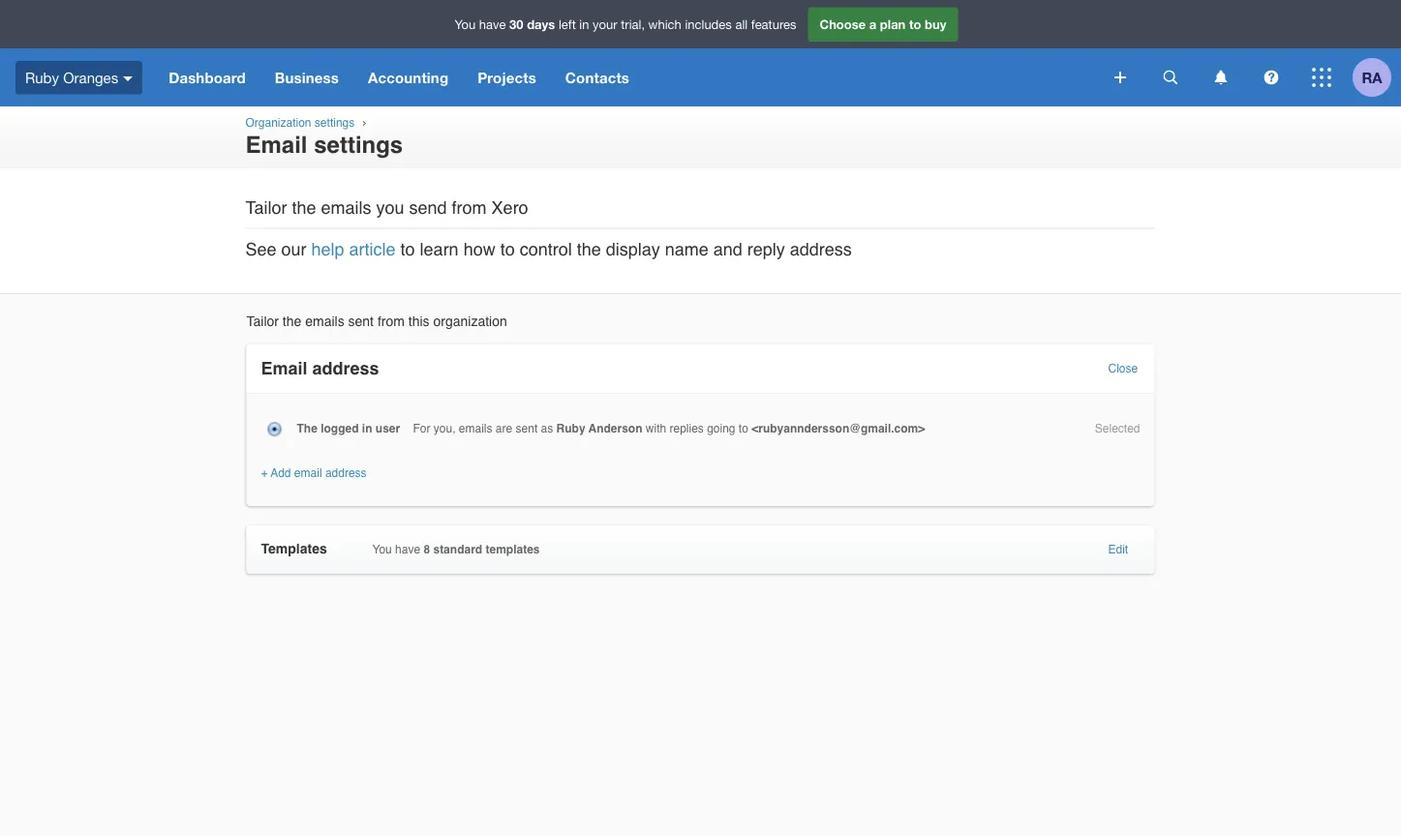 Task type: locate. For each thing, give the bounding box(es) containing it.
learn
[[420, 239, 459, 259]]

0 vertical spatial from
[[452, 198, 487, 218]]

you left the 30
[[455, 17, 476, 32]]

projects button
[[463, 48, 551, 107]]

anderson
[[588, 422, 642, 436]]

1 vertical spatial settings
[[314, 131, 403, 158]]

includes
[[685, 17, 732, 32]]

emails
[[321, 198, 371, 218], [305, 314, 344, 329], [459, 422, 492, 436]]

plan
[[880, 17, 906, 32]]

features
[[751, 17, 796, 32]]

how
[[463, 239, 495, 259]]

emails up help article link
[[321, 198, 371, 218]]

our
[[281, 239, 307, 259]]

to
[[909, 17, 921, 32], [400, 239, 415, 259], [500, 239, 515, 259], [739, 422, 748, 436]]

0 vertical spatial the
[[292, 198, 316, 218]]

0 vertical spatial sent
[[348, 314, 374, 329]]

1 horizontal spatial have
[[479, 17, 506, 32]]

have left the 30
[[479, 17, 506, 32]]

sent left the as
[[516, 422, 538, 436]]

in right left
[[579, 17, 589, 32]]

the
[[292, 198, 316, 218], [577, 239, 601, 259], [283, 314, 301, 329]]

the up email address
[[283, 314, 301, 329]]

tailor the emails you send from xero
[[245, 198, 528, 218]]

2 vertical spatial the
[[283, 314, 301, 329]]

0 horizontal spatial ruby
[[25, 69, 59, 86]]

address right reply
[[790, 239, 852, 259]]

templates
[[486, 543, 540, 557]]

ruby inside popup button
[[25, 69, 59, 86]]

see our help article to learn how to control the display name and reply address
[[245, 239, 852, 259]]

0 horizontal spatial have
[[395, 543, 420, 557]]

the for tailor the emails sent from this organization
[[283, 314, 301, 329]]

svg image
[[1115, 72, 1126, 83]]

replies
[[670, 422, 704, 436]]

1 vertical spatial in
[[362, 422, 372, 436]]

8
[[424, 543, 430, 557]]

as
[[541, 422, 553, 436]]

1 vertical spatial from
[[378, 314, 405, 329]]

0 horizontal spatial you
[[372, 543, 392, 557]]

the for tailor the emails you send from xero
[[292, 198, 316, 218]]

tailor up see
[[245, 198, 287, 218]]

1 horizontal spatial sent
[[516, 422, 538, 436]]

sent left this at top left
[[348, 314, 374, 329]]

to right how
[[500, 239, 515, 259]]

1 vertical spatial you
[[372, 543, 392, 557]]

1 horizontal spatial you
[[455, 17, 476, 32]]

sent
[[348, 314, 374, 329], [516, 422, 538, 436]]

from
[[452, 198, 487, 218], [378, 314, 405, 329]]

user
[[376, 422, 400, 436]]

svg image inside ruby oranges popup button
[[123, 76, 133, 81]]

which
[[648, 17, 682, 32]]

have left 8
[[395, 543, 420, 557]]

address right the email at the bottom left of page
[[325, 467, 367, 480]]

30
[[509, 17, 523, 32]]

emails up email address
[[305, 314, 344, 329]]

in left user
[[362, 422, 372, 436]]

email up the on the bottom left of the page
[[261, 359, 307, 379]]

trial,
[[621, 17, 645, 32]]

email down organization
[[245, 131, 307, 158]]

ruby left oranges
[[25, 69, 59, 86]]

address
[[790, 239, 852, 259], [312, 359, 379, 379], [325, 467, 367, 480]]

display
[[606, 239, 660, 259]]

left
[[559, 17, 576, 32]]

ruby right the as
[[556, 422, 585, 436]]

ruby oranges button
[[0, 48, 154, 107]]

svg image
[[1312, 68, 1331, 87], [1163, 70, 1178, 85], [1215, 70, 1227, 85], [1264, 70, 1279, 85], [123, 76, 133, 81]]

0 horizontal spatial in
[[362, 422, 372, 436]]

dashboard
[[169, 69, 246, 86]]

from left xero
[[452, 198, 487, 218]]

organization
[[245, 116, 311, 130]]

edit button
[[1108, 543, 1128, 557]]

ruby oranges
[[25, 69, 118, 86]]

0 vertical spatial you
[[455, 17, 476, 32]]

0 vertical spatial settings
[[315, 116, 355, 130]]

send
[[409, 198, 447, 218]]

from left this at top left
[[378, 314, 405, 329]]

you
[[455, 17, 476, 32], [372, 543, 392, 557]]

going
[[707, 422, 735, 436]]

dashboard link
[[154, 48, 260, 107]]

help article link
[[311, 239, 396, 259]]

standard
[[433, 543, 482, 557]]

email
[[245, 131, 307, 158], [261, 359, 307, 379]]

settings down the organization settings link
[[314, 131, 403, 158]]

tailor
[[245, 198, 287, 218], [246, 314, 279, 329]]

contacts button
[[551, 48, 644, 107]]

navigation
[[154, 48, 1101, 107]]

0 vertical spatial emails
[[321, 198, 371, 218]]

contacts
[[565, 69, 629, 86]]

1 vertical spatial sent
[[516, 422, 538, 436]]

0 vertical spatial address
[[790, 239, 852, 259]]

emails left are
[[459, 422, 492, 436]]

1 vertical spatial emails
[[305, 314, 344, 329]]

you for you have 8 standard templates
[[372, 543, 392, 557]]

have
[[479, 17, 506, 32], [395, 543, 420, 557]]

1 vertical spatial have
[[395, 543, 420, 557]]

0 vertical spatial ruby
[[25, 69, 59, 86]]

1 horizontal spatial ruby
[[556, 422, 585, 436]]

0 vertical spatial have
[[479, 17, 506, 32]]

the logged in user for you, emails are sent as ruby anderson with replies going to <rubyanndersson@gmail.com>
[[297, 422, 925, 436]]

organization settings
[[245, 116, 355, 130]]

to right going
[[739, 422, 748, 436]]

tailor down see
[[246, 314, 279, 329]]

address down tailor the emails sent from this organization
[[312, 359, 379, 379]]

control
[[520, 239, 572, 259]]

0 vertical spatial email
[[245, 131, 307, 158]]

2 settings from the top
[[314, 131, 403, 158]]

logged
[[321, 422, 359, 436]]

0 horizontal spatial from
[[378, 314, 405, 329]]

in
[[579, 17, 589, 32], [362, 422, 372, 436]]

email for email settings
[[245, 131, 307, 158]]

projects
[[478, 69, 536, 86]]

emails for sent
[[305, 314, 344, 329]]

all
[[735, 17, 748, 32]]

banner
[[0, 0, 1401, 107]]

1 horizontal spatial in
[[579, 17, 589, 32]]

<rubyanndersson@gmail.com>
[[752, 422, 925, 436]]

to left learn
[[400, 239, 415, 259]]

choose
[[820, 17, 866, 32]]

accounting
[[368, 69, 449, 86]]

you have 30 days left in your trial, which includes all features
[[455, 17, 796, 32]]

the up our
[[292, 198, 316, 218]]

ruby
[[25, 69, 59, 86], [556, 422, 585, 436]]

and
[[713, 239, 743, 259]]

+ add email address
[[261, 467, 367, 480]]

the right 'control'
[[577, 239, 601, 259]]

to left buy
[[909, 17, 921, 32]]

email
[[294, 467, 322, 480]]

0 horizontal spatial sent
[[348, 314, 374, 329]]

you left 8
[[372, 543, 392, 557]]

settings up the email settings on the top of the page
[[315, 116, 355, 130]]

email for email address
[[261, 359, 307, 379]]

0 vertical spatial tailor
[[245, 198, 287, 218]]

settings
[[315, 116, 355, 130], [314, 131, 403, 158]]

buy
[[925, 17, 947, 32]]

1 settings from the top
[[315, 116, 355, 130]]

0 vertical spatial in
[[579, 17, 589, 32]]

1 vertical spatial email
[[261, 359, 307, 379]]

email settings
[[245, 131, 403, 158]]

1 vertical spatial tailor
[[246, 314, 279, 329]]

business
[[275, 69, 339, 86]]



Task type: describe. For each thing, give the bounding box(es) containing it.
have for 30
[[479, 17, 506, 32]]

tailor for tailor the emails sent from this organization
[[246, 314, 279, 329]]

name
[[665, 239, 709, 259]]

organization settings link
[[245, 116, 355, 130]]

oranges
[[63, 69, 118, 86]]

settings for organization settings
[[315, 116, 355, 130]]

organization
[[433, 314, 507, 329]]

days
[[527, 17, 555, 32]]

banner containing dashboard
[[0, 0, 1401, 107]]

+ add email address button
[[261, 467, 367, 480]]

selected
[[1095, 422, 1140, 436]]

+
[[261, 467, 268, 480]]

1 vertical spatial the
[[577, 239, 601, 259]]

ra button
[[1353, 48, 1401, 107]]

this
[[408, 314, 430, 329]]

reply
[[747, 239, 785, 259]]

email address
[[261, 359, 379, 379]]

emails for you
[[321, 198, 371, 218]]

1 vertical spatial address
[[312, 359, 379, 379]]

templates
[[261, 541, 327, 557]]

are
[[496, 422, 512, 436]]

you
[[376, 198, 404, 218]]

you,
[[434, 422, 456, 436]]

a
[[869, 17, 877, 32]]

choose a plan to buy
[[820, 17, 947, 32]]

add
[[271, 467, 291, 480]]

2 vertical spatial emails
[[459, 422, 492, 436]]

settings for email settings
[[314, 131, 403, 158]]

for
[[413, 422, 430, 436]]

xero
[[492, 198, 528, 218]]

2 vertical spatial address
[[325, 467, 367, 480]]

close
[[1108, 362, 1138, 376]]

close button
[[1108, 362, 1138, 376]]

ra
[[1362, 69, 1382, 86]]

tailor the emails sent from this organization
[[246, 314, 507, 329]]

edit
[[1108, 543, 1128, 557]]

1 vertical spatial ruby
[[556, 422, 585, 436]]

with
[[646, 422, 666, 436]]

business button
[[260, 48, 353, 107]]

1 horizontal spatial from
[[452, 198, 487, 218]]

your
[[593, 17, 617, 32]]

navigation containing dashboard
[[154, 48, 1101, 107]]

accounting button
[[353, 48, 463, 107]]

see
[[245, 239, 276, 259]]

you for you have 30 days left in your trial, which includes all features
[[455, 17, 476, 32]]

the
[[297, 422, 317, 436]]

have for 8
[[395, 543, 420, 557]]

tailor for tailor the emails you send from xero
[[245, 198, 287, 218]]

help
[[311, 239, 344, 259]]

you have 8 standard templates
[[372, 543, 540, 557]]

article
[[349, 239, 396, 259]]



Task type: vqa. For each thing, say whether or not it's contained in the screenshot.
34567 within DIISR - Small Business Services GPO 9566, Pinehaven, CA, 34567 cad@diisr.govt • 101 5559001
no



